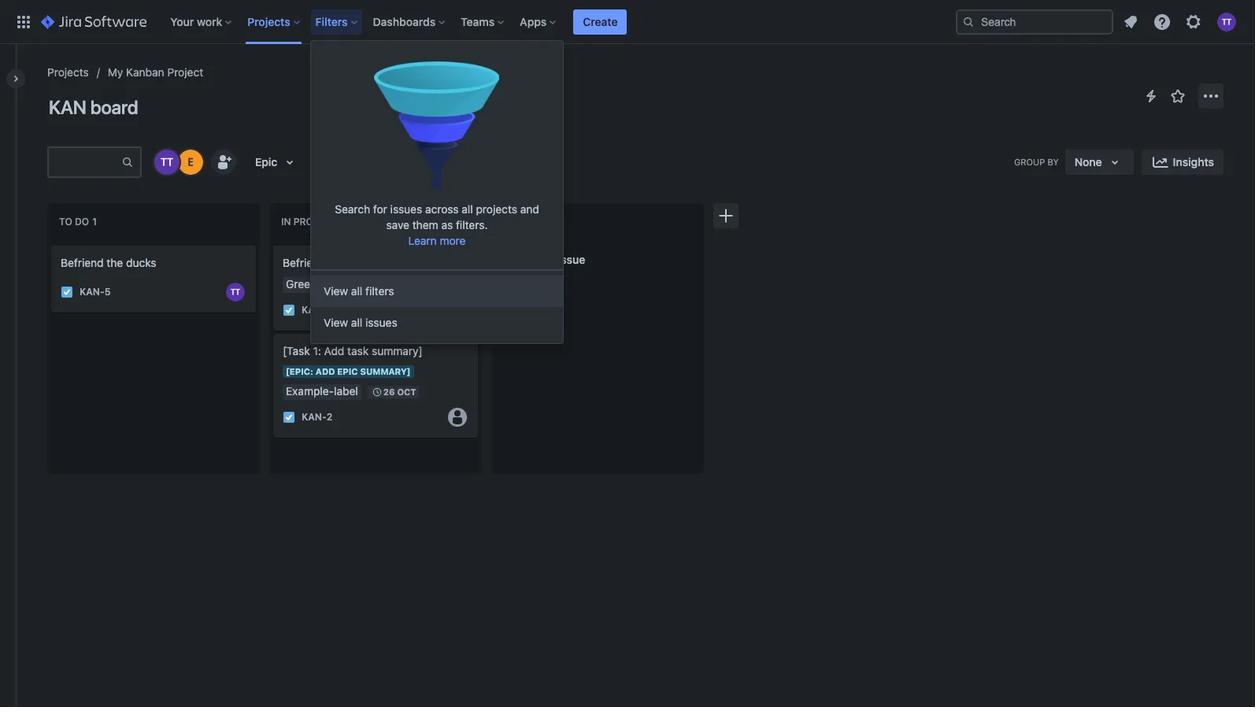 Task type: vqa. For each thing, say whether or not it's contained in the screenshot.
5
yes



Task type: describe. For each thing, give the bounding box(es) containing it.
create issue button
[[495, 246, 700, 274]]

kan board
[[49, 96, 138, 118]]

filters button
[[311, 9, 363, 34]]

teams button
[[456, 9, 510, 34]]

search for issues across all projects and save them as filters. learn more
[[335, 203, 539, 248]]

2
[[327, 411, 332, 423]]

create for create issue
[[521, 253, 555, 266]]

kan-6
[[302, 304, 333, 316]]

for
[[373, 203, 387, 216]]

appswitcher icon image
[[14, 12, 33, 31]]

the for create issue icon
[[107, 256, 123, 269]]

teams
[[461, 15, 495, 28]]

task image for kan-5
[[61, 286, 73, 298]]

insights button
[[1142, 150, 1224, 175]]

insights
[[1173, 155, 1214, 169]]

save
[[386, 218, 409, 232]]

filters.
[[456, 218, 488, 232]]

view all issues link
[[311, 307, 563, 339]]

done
[[503, 216, 530, 228]]

learn
[[408, 234, 437, 248]]

1:
[[313, 344, 321, 358]]

the for create issue image
[[329, 256, 345, 269]]

terry turtle image
[[154, 150, 180, 175]]

issues for for
[[390, 203, 422, 216]]

task
[[347, 344, 369, 358]]

your
[[170, 15, 194, 28]]

to
[[59, 216, 72, 228]]

search
[[335, 203, 370, 216]]

progress
[[293, 216, 345, 228]]

by
[[1048, 157, 1059, 167]]

an image showing that the apps dropdown menu is empty image
[[374, 46, 500, 202]]

add people image
[[214, 153, 233, 172]]

befriend the ducks for create issue image
[[283, 256, 378, 269]]

kan- for [task
[[302, 411, 327, 423]]

your work button
[[166, 9, 238, 34]]

view all filters link
[[311, 276, 563, 307]]

all for issues
[[351, 316, 362, 329]]

epic
[[255, 155, 277, 169]]

as
[[441, 218, 453, 232]]

and
[[520, 203, 539, 216]]

all for filters
[[351, 285, 362, 298]]

my kanban project
[[108, 65, 203, 79]]

apps
[[520, 15, 547, 28]]

project
[[167, 65, 203, 79]]

settings image
[[1184, 12, 1203, 31]]

view for view all filters
[[324, 285, 348, 298]]

assignee: eloisefrancis23 image
[[448, 301, 467, 320]]

automations menu button icon image
[[1142, 86, 1161, 105]]

assignee: terry turtle image
[[226, 283, 245, 301]]

filters
[[315, 15, 348, 28]]

in progress
[[281, 216, 345, 228]]

help image
[[1153, 12, 1172, 31]]

add
[[324, 344, 344, 358]]

none
[[1075, 155, 1102, 169]]

your profile and settings image
[[1217, 12, 1236, 31]]

projects for projects popup button
[[247, 15, 290, 28]]

dashboards button
[[368, 9, 451, 34]]

26
[[383, 387, 395, 397]]

summary]
[[372, 344, 423, 358]]

create button
[[574, 9, 627, 34]]

group
[[1014, 157, 1045, 167]]

create issue image
[[264, 235, 283, 254]]

projects for projects 'link'
[[47, 65, 89, 79]]

kan-5
[[80, 286, 111, 298]]

kanban
[[126, 65, 164, 79]]



Task type: locate. For each thing, give the bounding box(es) containing it.
Search this board text field
[[49, 148, 121, 176]]

befriend for create issue image
[[283, 256, 326, 269]]

1 the from the left
[[107, 256, 123, 269]]

insights image
[[1151, 153, 1170, 172]]

more image
[[1202, 87, 1221, 106]]

5
[[104, 286, 111, 298]]

issue
[[558, 253, 585, 266]]

befriend the ducks for create issue icon
[[61, 256, 156, 269]]

in
[[281, 216, 291, 228]]

0 vertical spatial task image
[[61, 286, 73, 298]]

issues inside the search for issues across all projects and save them as filters. learn more
[[390, 203, 422, 216]]

kan- down do
[[80, 286, 104, 298]]

6
[[327, 304, 333, 316]]

1 horizontal spatial befriend the ducks
[[283, 256, 378, 269]]

[task
[[283, 344, 310, 358]]

0 vertical spatial all
[[462, 203, 473, 216]]

create inside create issue button
[[521, 253, 555, 266]]

kan- right task image
[[302, 411, 327, 423]]

to do element
[[59, 216, 100, 228]]

search image
[[962, 15, 975, 28]]

filters
[[365, 285, 394, 298]]

primary element
[[9, 0, 956, 44]]

view inside 'link'
[[324, 316, 348, 329]]

my
[[108, 65, 123, 79]]

create column image
[[717, 206, 735, 225]]

1 horizontal spatial projects
[[247, 15, 290, 28]]

kan-6 link
[[302, 303, 333, 317]]

view
[[324, 285, 348, 298], [324, 316, 348, 329]]

banner containing your work
[[0, 0, 1255, 44]]

befriend for create issue icon
[[61, 256, 104, 269]]

notifications image
[[1121, 12, 1140, 31]]

1 vertical spatial issues
[[365, 316, 397, 329]]

2 vertical spatial all
[[351, 316, 362, 329]]

befriend the ducks up 5
[[61, 256, 156, 269]]

2 ducks from the left
[[348, 256, 378, 269]]

2 the from the left
[[329, 256, 345, 269]]

oct
[[397, 387, 416, 397]]

0 vertical spatial create
[[583, 15, 618, 28]]

all
[[462, 203, 473, 216], [351, 285, 362, 298], [351, 316, 362, 329]]

projects right "work"
[[247, 15, 290, 28]]

sidebar navigation image
[[0, 63, 35, 94]]

1 horizontal spatial befriend
[[283, 256, 326, 269]]

befriend
[[61, 256, 104, 269], [283, 256, 326, 269]]

2 vertical spatial kan-
[[302, 411, 327, 423]]

projects up kan
[[47, 65, 89, 79]]

1 vertical spatial create
[[521, 253, 555, 266]]

view for view all issues
[[324, 316, 348, 329]]

all inside the search for issues across all projects and save them as filters. learn more
[[462, 203, 473, 216]]

across
[[425, 203, 459, 216]]

all up the filters.
[[462, 203, 473, 216]]

create for create
[[583, 15, 618, 28]]

projects inside popup button
[[247, 15, 290, 28]]

0 horizontal spatial befriend
[[61, 256, 104, 269]]

1 ducks from the left
[[126, 256, 156, 269]]

kan- up 1:
[[302, 304, 327, 316]]

0 horizontal spatial the
[[107, 256, 123, 269]]

0 horizontal spatial ducks
[[126, 256, 156, 269]]

create right apps popup button
[[583, 15, 618, 28]]

issues
[[390, 203, 422, 216], [365, 316, 397, 329]]

befriend the ducks
[[61, 256, 156, 269], [283, 256, 378, 269]]

0 horizontal spatial projects
[[47, 65, 89, 79]]

kan-2
[[302, 411, 332, 423]]

them
[[412, 218, 438, 232]]

more
[[440, 234, 466, 248]]

issues inside 'link'
[[365, 316, 397, 329]]

1 view from the top
[[324, 285, 348, 298]]

projects link
[[47, 63, 89, 82]]

[task 1: add task summary]
[[283, 344, 423, 358]]

the up 5
[[107, 256, 123, 269]]

1 vertical spatial projects
[[47, 65, 89, 79]]

issues for all
[[365, 316, 397, 329]]

task image
[[283, 411, 295, 424]]

1 vertical spatial all
[[351, 285, 362, 298]]

befriend down create issue image
[[283, 256, 326, 269]]

1 horizontal spatial create
[[583, 15, 618, 28]]

1 vertical spatial task image
[[283, 304, 295, 317]]

issues up save
[[390, 203, 422, 216]]

1 vertical spatial kan-
[[302, 304, 327, 316]]

1 horizontal spatial the
[[329, 256, 345, 269]]

1 befriend from the left
[[61, 256, 104, 269]]

all up task
[[351, 316, 362, 329]]

2 befriend from the left
[[283, 256, 326, 269]]

kan-
[[80, 286, 104, 298], [302, 304, 327, 316], [302, 411, 327, 423]]

0 vertical spatial projects
[[247, 15, 290, 28]]

kan
[[49, 96, 86, 118]]

view all issues
[[324, 316, 397, 329]]

do
[[75, 216, 89, 228]]

task image for kan-6
[[283, 304, 295, 317]]

kan-5 link
[[80, 285, 111, 299]]

work
[[197, 15, 222, 28]]

1 horizontal spatial ducks
[[348, 256, 378, 269]]

ducks
[[126, 256, 156, 269], [348, 256, 378, 269]]

26 oct
[[383, 387, 416, 397]]

0 vertical spatial kan-
[[80, 286, 104, 298]]

epic button
[[246, 150, 309, 175]]

ducks for create issue icon
[[126, 256, 156, 269]]

view up "add"
[[324, 316, 348, 329]]

the
[[107, 256, 123, 269], [329, 256, 345, 269]]

jira software image
[[41, 12, 147, 31], [41, 12, 147, 31]]

0 horizontal spatial befriend the ducks
[[61, 256, 156, 269]]

kan- for befriend
[[302, 304, 327, 316]]

learn more link
[[408, 234, 466, 248]]

projects
[[476, 203, 517, 216]]

2 befriend the ducks from the left
[[283, 256, 378, 269]]

task image
[[61, 286, 73, 298], [283, 304, 295, 317]]

star kan board image
[[1169, 87, 1187, 106]]

0 vertical spatial issues
[[390, 203, 422, 216]]

view up 6 at the top
[[324, 285, 348, 298]]

task image left kan-5 link
[[61, 286, 73, 298]]

your work
[[170, 15, 222, 28]]

all inside 'link'
[[351, 316, 362, 329]]

projects
[[247, 15, 290, 28], [47, 65, 89, 79]]

kan-2 link
[[302, 411, 332, 424]]

ducks for create issue image
[[348, 256, 378, 269]]

board
[[90, 96, 138, 118]]

create issue
[[521, 253, 585, 266]]

view all filters
[[324, 285, 394, 298]]

apps button
[[515, 9, 563, 34]]

to do
[[59, 216, 89, 228]]

create left issue
[[521, 253, 555, 266]]

create issue image
[[42, 235, 61, 254]]

26 october 2023 image
[[371, 386, 383, 398], [371, 386, 383, 398]]

my kanban project link
[[108, 63, 203, 82]]

issues down 'filters'
[[365, 316, 397, 329]]

2 view from the top
[[324, 316, 348, 329]]

0 horizontal spatial create
[[521, 253, 555, 266]]

projects button
[[243, 9, 306, 34]]

create inside create button
[[583, 15, 618, 28]]

0 vertical spatial view
[[324, 285, 348, 298]]

0 horizontal spatial task image
[[61, 286, 73, 298]]

create
[[583, 15, 618, 28], [521, 253, 555, 266]]

1 vertical spatial view
[[324, 316, 348, 329]]

1 befriend the ducks from the left
[[61, 256, 156, 269]]

dashboards
[[373, 15, 436, 28]]

befriend up kan-5
[[61, 256, 104, 269]]

eloisefrancis23 image
[[178, 150, 203, 175]]

befriend the ducks up 'view all filters'
[[283, 256, 378, 269]]

1 horizontal spatial task image
[[283, 304, 295, 317]]

none button
[[1065, 150, 1134, 175]]

banner
[[0, 0, 1255, 44]]

Search field
[[956, 9, 1113, 34]]

task image left "kan-6" link at the top of page
[[283, 304, 295, 317]]

all left 'filters'
[[351, 285, 362, 298]]

unassigned image
[[448, 408, 467, 427]]

group by
[[1014, 157, 1059, 167]]

the up 'view all filters'
[[329, 256, 345, 269]]



